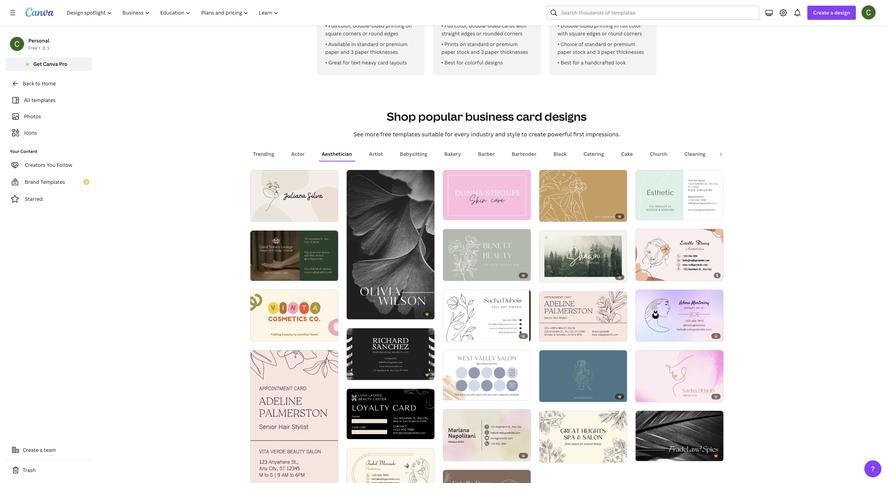 Task type: locate. For each thing, give the bounding box(es) containing it.
1 horizontal spatial square
[[569, 30, 586, 37]]

3 sided from the left
[[580, 22, 593, 29]]

• inside • full color, double-sided cards with straight edges or rounded corners
[[442, 22, 444, 29]]

templates
[[32, 97, 56, 103], [393, 130, 421, 138]]

0 vertical spatial create
[[814, 9, 830, 16]]

trending button
[[250, 147, 277, 161]]

card up create
[[516, 109, 543, 124]]

barber
[[478, 151, 495, 157]]

for left every
[[445, 130, 453, 138]]

you
[[47, 162, 55, 168]]

and down texture
[[589, 4, 598, 11]]

3
[[351, 49, 354, 55], [481, 49, 484, 55], [597, 49, 600, 55], [649, 212, 651, 217], [263, 272, 265, 278], [552, 333, 555, 338], [456, 392, 458, 397]]

2 thicknesses from the left
[[501, 49, 528, 55]]

full
[[329, 22, 337, 29], [445, 22, 453, 29]]

double- inside • full color, double-sided printing on square corners or round edges
[[353, 22, 372, 29]]

2 color, from the left
[[455, 22, 468, 29]]

0 horizontal spatial edges
[[384, 30, 398, 37]]

stock inside • choice of standard or premium paper stock and 3 paper thicknesses
[[573, 49, 586, 55]]

corners up available on the top of page
[[343, 30, 361, 37]]

and for see more free templates suitable for every industry and style to create powerful first impressions.
[[495, 130, 506, 138]]

sided for printing
[[372, 22, 385, 29]]

of for vintage barber business card image
[[355, 372, 359, 377]]

2
[[456, 212, 458, 217], [552, 213, 554, 219], [456, 272, 458, 278], [649, 272, 651, 278], [552, 274, 554, 279], [456, 333, 458, 338], [360, 372, 362, 377], [552, 394, 554, 399], [649, 394, 651, 399], [360, 431, 362, 436], [456, 453, 458, 458], [649, 453, 651, 458], [552, 454, 554, 460]]

0 horizontal spatial best
[[445, 59, 456, 66]]

0 horizontal spatial full
[[329, 22, 337, 29]]

corners down cards
[[505, 30, 523, 37]]

edges up • available in standard or premium paper and 3 paper thicknesses
[[384, 30, 398, 37]]

look right handcrafted on the top right of page
[[616, 59, 626, 66]]

•
[[325, 22, 327, 29], [442, 22, 444, 29], [558, 22, 560, 29], [325, 41, 327, 47], [442, 41, 444, 47], [558, 41, 560, 47], [39, 45, 40, 51], [325, 59, 327, 66], [442, 59, 444, 66], [558, 59, 560, 66]]

2 for pink watercolor aesthetic makeup artist business card image
[[649, 394, 651, 399]]

• for • double-sided printing in full color with square edges or round corners
[[558, 22, 560, 29]]

0 horizontal spatial in
[[352, 41, 356, 47]]

0 horizontal spatial sided
[[372, 22, 385, 29]]

and inside a natural texture that creates a softer, warmer look and provides the perfect writing surface.
[[589, 4, 598, 11]]

1 for pastel pink and yellow simple minimalist watercolor modern makeup artist business card image
[[448, 453, 450, 458]]

round
[[369, 30, 383, 37], [609, 30, 623, 37]]

3 premium from the left
[[614, 41, 635, 47]]

a
[[558, 0, 561, 3]]

standard down • full color, double-sided printing on square corners or round edges
[[357, 41, 379, 47]]

and
[[589, 4, 598, 11], [341, 49, 350, 55], [471, 49, 480, 55], [587, 49, 596, 55], [495, 130, 506, 138]]

designs down • prints on standard or premium paper stock and 3 paper thicknesses
[[485, 59, 503, 66]]

1 of 3
[[641, 212, 651, 217], [255, 272, 265, 278], [544, 333, 555, 338], [448, 392, 458, 397]]

2 full from the left
[[445, 22, 453, 29]]

of for beauty spa business card beige dark brown feminine illustrated flowers image
[[547, 454, 551, 460]]

1 horizontal spatial premium
[[497, 41, 518, 47]]

1 horizontal spatial color,
[[455, 22, 468, 29]]

best down choice
[[561, 59, 572, 66]]

round down full
[[609, 30, 623, 37]]

0 horizontal spatial printing
[[386, 22, 405, 29]]

creators you follow link
[[6, 158, 92, 172]]

create left team
[[23, 447, 39, 454]]

premium inside • available in standard or premium paper and 3 paper thicknesses
[[386, 41, 408, 47]]

1 horizontal spatial with
[[558, 30, 568, 37]]

0 horizontal spatial beauty appointment card in light pink indigo floral style image
[[250, 350, 338, 483]]

and up • best for a handcrafted look
[[587, 49, 596, 55]]

thicknesses up layouts
[[370, 49, 398, 55]]

1 horizontal spatial stock
[[573, 49, 586, 55]]

paper up handcrafted on the top right of page
[[601, 49, 616, 55]]

premium up layouts
[[386, 41, 408, 47]]

1 for professional nail art business card "image" on the bottom of the page
[[448, 333, 450, 338]]

create left design
[[814, 9, 830, 16]]

bartender
[[512, 151, 537, 157]]

personal
[[28, 37, 49, 44]]

double- up • available in standard or premium paper and 3 paper thicknesses
[[353, 22, 372, 29]]

• choice of standard or premium paper stock and 3 paper thicknesses
[[558, 41, 645, 55]]

neutral minimalist aesthetician photography business card image
[[539, 231, 627, 283]]

• for • great for text-heavy card layouts
[[325, 59, 327, 66]]

colorful bold aesthetician business card image
[[250, 290, 338, 341]]

color, up available on the top of page
[[338, 22, 352, 29]]

stock for of
[[573, 49, 586, 55]]

1 horizontal spatial card
[[516, 109, 543, 124]]

1 of 2 for beauty & retail loyalty card in black gold classy style image
[[352, 431, 362, 436]]

2 horizontal spatial edges
[[587, 30, 601, 37]]

1 of 3 for medical appointment card in emerald dark brown photo-centric style
[[255, 272, 265, 278]]

or down rounded
[[490, 41, 495, 47]]

corners down color
[[624, 30, 642, 37]]

1 vertical spatial templates
[[393, 130, 421, 138]]

a inside dropdown button
[[831, 9, 834, 16]]

1 vertical spatial designs
[[545, 109, 587, 124]]

2 for pastel pink and yellow simple minimalist watercolor modern makeup artist business card image
[[456, 453, 458, 458]]

1 vertical spatial with
[[558, 30, 568, 37]]

0 horizontal spatial premium
[[386, 41, 408, 47]]

1 horizontal spatial create
[[814, 9, 830, 16]]

of for pink and black illustrated aesthetician business card "image"
[[644, 272, 648, 278]]

beauty appointment card in light pink indigo floral style image
[[539, 291, 627, 342], [250, 350, 338, 483]]

corners
[[343, 30, 361, 37], [505, 30, 523, 37], [624, 30, 642, 37]]

$
[[716, 273, 719, 278]]

1 thicknesses from the left
[[370, 49, 398, 55]]

paper down choice
[[558, 49, 572, 55]]

1 horizontal spatial printing
[[595, 22, 613, 29]]

1 horizontal spatial look
[[616, 59, 626, 66]]

of for pastel pink and yellow simple minimalist watercolor modern makeup artist business card image
[[451, 453, 455, 458]]

creators
[[25, 162, 45, 168]]

0 horizontal spatial card
[[378, 59, 389, 66]]

and down available on the top of page
[[341, 49, 350, 55]]

printing inside • double-sided printing in full color with square edges or round corners
[[595, 22, 613, 29]]

1 horizontal spatial best
[[561, 59, 572, 66]]

create
[[529, 130, 546, 138]]

beauty spa business card beige dark brown feminine illustrated flowers image
[[539, 411, 627, 463]]

1 of 2 for neutral minimalist aesthetician photography business card
[[544, 274, 554, 279]]

square
[[325, 30, 342, 37], [569, 30, 586, 37]]

0 vertical spatial on
[[406, 22, 412, 29]]

and up colorful at the right of page
[[471, 49, 480, 55]]

1 horizontal spatial edges
[[461, 30, 475, 37]]

0 horizontal spatial color,
[[338, 22, 352, 29]]

or down • double-sided printing in full color with square edges or round corners
[[608, 41, 613, 47]]

black
[[554, 151, 567, 157]]

suitable
[[422, 130, 444, 138]]

thicknesses
[[370, 49, 398, 55], [501, 49, 528, 55], [617, 49, 645, 55]]

card right heavy
[[378, 59, 389, 66]]

edges
[[384, 30, 398, 37], [461, 30, 475, 37], [587, 30, 601, 37]]

• for • available in standard or premium paper and 3 paper thicknesses
[[325, 41, 327, 47]]

2 for neutral minimalist aesthetician photography business card
[[552, 274, 554, 279]]

starred link
[[6, 192, 92, 206]]

color, inside • full color, double-sided printing on square corners or round edges
[[338, 22, 352, 29]]

1 for aesthetician massage therapist business card image
[[544, 394, 546, 399]]

in right available on the top of page
[[352, 41, 356, 47]]

2 stock from the left
[[573, 49, 586, 55]]

for left colorful at the right of page
[[457, 59, 464, 66]]

church button
[[647, 147, 671, 161]]

• for • full color, double-sided printing on square corners or round edges
[[325, 22, 327, 29]]

premium inside • prints on standard or premium paper stock and 3 paper thicknesses
[[497, 41, 518, 47]]

or up • available in standard or premium paper and 3 paper thicknesses
[[363, 30, 368, 37]]

• inside • double-sided printing in full color with square edges or round corners
[[558, 22, 560, 29]]

1 square from the left
[[325, 30, 342, 37]]

3 paper from the left
[[442, 49, 456, 55]]

color, inside • full color, double-sided cards with straight edges or rounded corners
[[455, 22, 468, 29]]

1 vertical spatial in
[[352, 41, 356, 47]]

0 horizontal spatial square
[[325, 30, 342, 37]]

stock down prints
[[457, 49, 470, 55]]

2 edges from the left
[[461, 30, 475, 37]]

1 horizontal spatial double-
[[469, 22, 488, 29]]

None search field
[[547, 6, 760, 20]]

square down double-
[[569, 30, 586, 37]]

pastel pink and yellow simple minimalist watercolor modern makeup artist business card image
[[443, 409, 531, 461]]

create a design
[[814, 9, 851, 16]]

0 vertical spatial templates
[[32, 97, 56, 103]]

0 vertical spatial with
[[516, 22, 527, 29]]

designs for • best for colorful designs
[[485, 59, 503, 66]]

stock down choice
[[573, 49, 586, 55]]

available
[[329, 41, 350, 47]]

or inside • full color, double-sided printing on square corners or round edges
[[363, 30, 368, 37]]

of for pink watercolor aesthetic makeup artist business card image
[[644, 394, 648, 399]]

templates inside all templates link
[[32, 97, 56, 103]]

0 horizontal spatial standard
[[357, 41, 379, 47]]

3 standard from the left
[[585, 41, 606, 47]]

thicknesses inside • available in standard or premium paper and 3 paper thicknesses
[[370, 49, 398, 55]]

a
[[629, 0, 632, 3], [831, 9, 834, 16], [581, 59, 584, 66], [40, 447, 43, 454]]

black and white minimalist aesthetic photo business card image
[[347, 170, 435, 319], [636, 411, 724, 461]]

writing
[[558, 12, 574, 18]]

best
[[445, 59, 456, 66], [561, 59, 572, 66]]

and inside • prints on standard or premium paper stock and 3 paper thicknesses
[[471, 49, 480, 55]]

2 horizontal spatial sided
[[580, 22, 593, 29]]

2 horizontal spatial premium
[[614, 41, 635, 47]]

beauty & retail loyalty card in black gold classy style image
[[347, 389, 435, 439]]

with inside • full color, double-sided cards with straight edges or rounded corners
[[516, 22, 527, 29]]

1 for pink white elegant luxury skin care cosmetic beauty aesthetician business card image
[[448, 212, 450, 217]]

1
[[47, 45, 49, 51], [448, 212, 450, 217], [641, 212, 643, 217], [544, 213, 546, 219], [255, 272, 257, 278], [448, 272, 450, 278], [641, 272, 643, 278], [544, 274, 546, 279], [448, 333, 450, 338], [544, 333, 546, 338], [352, 372, 354, 377], [448, 392, 450, 397], [544, 394, 546, 399], [641, 394, 643, 399], [352, 431, 354, 436], [448, 453, 450, 458], [641, 453, 643, 458], [544, 454, 546, 460]]

paper down prints
[[442, 49, 456, 55]]

standard down • full color, double-sided cards with straight edges or rounded corners
[[467, 41, 489, 47]]

full inside • full color, double-sided cards with straight edges or rounded corners
[[445, 22, 453, 29]]

• for • best for a handcrafted look
[[558, 59, 560, 66]]

create a design button
[[808, 6, 856, 20]]

0 vertical spatial in
[[615, 22, 619, 29]]

• for • choice of standard or premium paper stock and 3 paper thicknesses
[[558, 41, 560, 47]]

standard inside • prints on standard or premium paper stock and 3 paper thicknesses
[[467, 41, 489, 47]]

colorful
[[465, 59, 484, 66]]

for for a
[[573, 59, 580, 66]]

standard down • double-sided printing in full color with square edges or round corners
[[585, 41, 606, 47]]

2 double- from the left
[[469, 22, 488, 29]]

1 vertical spatial to
[[522, 130, 528, 138]]

0 vertical spatial beauty appointment card in light pink indigo floral style image
[[539, 291, 627, 342]]

2 premium from the left
[[497, 41, 518, 47]]

square up available on the top of page
[[325, 30, 342, 37]]

2 for sage floral esthetician business card image
[[456, 272, 458, 278]]

color, for corners
[[338, 22, 352, 29]]

1 of 2 for aesthetician massage therapist business card image
[[544, 394, 554, 399]]

brand templates link
[[6, 175, 92, 189]]

sided up rounded
[[488, 22, 501, 29]]

rounded
[[483, 30, 503, 37]]

cards
[[502, 22, 515, 29]]

in
[[615, 22, 619, 29], [352, 41, 356, 47]]

paper down rounded
[[485, 49, 499, 55]]

with right cards
[[516, 22, 527, 29]]

0 horizontal spatial thicknesses
[[370, 49, 398, 55]]

popular
[[418, 109, 463, 124]]

1 stock from the left
[[457, 49, 470, 55]]

for down choice
[[573, 59, 580, 66]]

best down prints
[[445, 59, 456, 66]]

• double-sided printing in full color with square edges or round corners
[[558, 22, 642, 37]]

a left design
[[831, 9, 834, 16]]

1 vertical spatial black and white minimalist aesthetic photo business card image
[[636, 411, 724, 461]]

with inside • double-sided printing in full color with square edges or round corners
[[558, 30, 568, 37]]

double-
[[353, 22, 372, 29], [469, 22, 488, 29]]

1 of 2
[[448, 212, 458, 217], [544, 213, 554, 219], [448, 272, 458, 278], [641, 272, 651, 278], [544, 274, 554, 279], [448, 333, 458, 338], [352, 372, 362, 377], [544, 394, 554, 399], [641, 394, 651, 399], [352, 431, 362, 436], [448, 453, 458, 458], [641, 453, 651, 458], [544, 454, 554, 460]]

• full color, double-sided printing on square corners or round edges
[[325, 22, 412, 37]]

sided inside • full color, double-sided cards with straight edges or rounded corners
[[488, 22, 501, 29]]

of for the rightmost black and white minimalist aesthetic photo business card
[[644, 453, 648, 458]]

premium down full
[[614, 41, 635, 47]]

a up perfect
[[629, 0, 632, 3]]

2 corners from the left
[[505, 30, 523, 37]]

1 horizontal spatial beauty appointment card in light pink indigo floral style image
[[539, 291, 627, 342]]

standard inside • available in standard or premium paper and 3 paper thicknesses
[[357, 41, 379, 47]]

back to home
[[23, 80, 56, 87]]

2 square from the left
[[569, 30, 586, 37]]

1 standard from the left
[[357, 41, 379, 47]]

square inside • full color, double-sided printing on square corners or round edges
[[325, 30, 342, 37]]

shop popular business card designs
[[387, 109, 587, 124]]

for for colorful
[[457, 59, 464, 66]]

0 vertical spatial look
[[577, 4, 587, 11]]

prints
[[445, 41, 459, 47]]

powerful
[[548, 130, 572, 138]]

0 horizontal spatial look
[[577, 4, 587, 11]]

or down • full color, double-sided printing on square corners or round edges
[[380, 41, 385, 47]]

round inside • double-sided printing in full color with square edges or round corners
[[609, 30, 623, 37]]

edges up • choice of standard or premium paper stock and 3 paper thicknesses
[[587, 30, 601, 37]]

of for pink white elegant luxury skin care cosmetic beauty aesthetician business card image
[[451, 212, 455, 217]]

sided up • available in standard or premium paper and 3 paper thicknesses
[[372, 22, 385, 29]]

2 horizontal spatial thicknesses
[[617, 49, 645, 55]]

business
[[465, 109, 514, 124]]

create inside button
[[23, 447, 39, 454]]

0 vertical spatial black and white minimalist aesthetic photo business card image
[[347, 170, 435, 319]]

1 horizontal spatial in
[[615, 22, 619, 29]]

0 horizontal spatial templates
[[32, 97, 56, 103]]

1 of 2 for pink watercolor aesthetic makeup artist business card image
[[641, 394, 651, 399]]

and for • prints on standard or premium paper stock and 3 paper thicknesses
[[471, 49, 480, 55]]

0 horizontal spatial on
[[406, 22, 412, 29]]

sided inside • full color, double-sided printing on square corners or round edges
[[372, 22, 385, 29]]

templates right 'all'
[[32, 97, 56, 103]]

1 horizontal spatial round
[[609, 30, 623, 37]]

babysitting
[[400, 151, 428, 157]]

dove minimalist beauty salon aesthetician business card image
[[443, 470, 531, 483]]

premium down rounded
[[497, 41, 518, 47]]

of for neutral minimalist aesthetician photography business card
[[547, 274, 551, 279]]

3 thicknesses from the left
[[617, 49, 645, 55]]

0 vertical spatial to
[[35, 80, 40, 87]]

thicknesses down color
[[617, 49, 645, 55]]

paper up • great for text-heavy card layouts
[[355, 49, 369, 55]]

• for • best for colorful designs
[[442, 59, 444, 66]]

to right back
[[35, 80, 40, 87]]

stock inside • prints on standard or premium paper stock and 3 paper thicknesses
[[457, 49, 470, 55]]

or inside • available in standard or premium paper and 3 paper thicknesses
[[380, 41, 385, 47]]

and left style
[[495, 130, 506, 138]]

or inside • prints on standard or premium paper stock and 3 paper thicknesses
[[490, 41, 495, 47]]

1 of 3 for medical appointment card in mint green white clean style image
[[641, 212, 651, 217]]

create a team button
[[6, 443, 92, 457]]

• for • full color, double-sided cards with straight edges or rounded corners
[[442, 22, 444, 29]]

1 double- from the left
[[353, 22, 372, 29]]

1 round from the left
[[369, 30, 383, 37]]

2 for vintage barber business card image
[[360, 372, 362, 377]]

3 corners from the left
[[624, 30, 642, 37]]

in inside • available in standard or premium paper and 3 paper thicknesses
[[352, 41, 356, 47]]

4 paper from the left
[[485, 49, 499, 55]]

to right style
[[522, 130, 528, 138]]

full up straight
[[445, 22, 453, 29]]

• inside • available in standard or premium paper and 3 paper thicknesses
[[325, 41, 327, 47]]

1 best from the left
[[445, 59, 456, 66]]

1 horizontal spatial designs
[[545, 109, 587, 124]]

sided down surface.
[[580, 22, 593, 29]]

0 horizontal spatial designs
[[485, 59, 503, 66]]

text-
[[351, 59, 362, 66]]

barber button
[[475, 147, 498, 161]]

2 printing from the left
[[595, 22, 613, 29]]

1 horizontal spatial thicknesses
[[501, 49, 528, 55]]

full up available on the top of page
[[329, 22, 337, 29]]

of
[[579, 41, 584, 47], [451, 212, 455, 217], [644, 212, 648, 217], [547, 213, 551, 219], [258, 272, 262, 278], [451, 272, 455, 278], [644, 272, 648, 278], [547, 274, 551, 279], [451, 333, 455, 338], [547, 333, 551, 338], [355, 372, 359, 377], [451, 392, 455, 397], [547, 394, 551, 399], [644, 394, 648, 399], [355, 431, 359, 436], [451, 453, 455, 458], [644, 453, 648, 458], [547, 454, 551, 460]]

thicknesses inside • choice of standard or premium paper stock and 3 paper thicknesses
[[617, 49, 645, 55]]

edges right straight
[[461, 30, 475, 37]]

color, for edges
[[455, 22, 468, 29]]

1 horizontal spatial corners
[[505, 30, 523, 37]]

double- up rounded
[[469, 22, 488, 29]]

2 horizontal spatial corners
[[624, 30, 642, 37]]

full inside • full color, double-sided printing on square corners or round edges
[[329, 22, 337, 29]]

1 horizontal spatial standard
[[467, 41, 489, 47]]

double- inside • full color, double-sided cards with straight edges or rounded corners
[[469, 22, 488, 29]]

premium inside • choice of standard or premium paper stock and 3 paper thicknesses
[[614, 41, 635, 47]]

pink and black illustrated aesthetician business card image
[[636, 229, 724, 281]]

0 horizontal spatial create
[[23, 447, 39, 454]]

0 horizontal spatial stock
[[457, 49, 470, 55]]

1 of 2 for pink and black illustrated aesthetician business card "image"
[[641, 272, 651, 278]]

premium
[[386, 41, 408, 47], [497, 41, 518, 47], [614, 41, 635, 47]]

color, up straight
[[455, 22, 468, 29]]

or inside • double-sided printing in full color with square edges or round corners
[[602, 30, 607, 37]]

double- for corners
[[353, 22, 372, 29]]

look up surface.
[[577, 4, 587, 11]]

a natural texture that creates a softer, warmer look and provides the perfect writing surface.
[[558, 0, 648, 18]]

• inside • choice of standard or premium paper stock and 3 paper thicknesses
[[558, 41, 560, 47]]

1 vertical spatial on
[[460, 41, 466, 47]]

on inside • prints on standard or premium paper stock and 3 paper thicknesses
[[460, 41, 466, 47]]

or left rounded
[[477, 30, 482, 37]]

medical appointment card in emerald dark brown photo-centric style image
[[250, 231, 338, 281]]

round up • available in standard or premium paper and 3 paper thicknesses
[[369, 30, 383, 37]]

1 edges from the left
[[384, 30, 398, 37]]

1 premium from the left
[[386, 41, 408, 47]]

in left full
[[615, 22, 619, 29]]

0 horizontal spatial round
[[369, 30, 383, 37]]

1 of 2 for the rightmost black and white minimalist aesthetic photo business card
[[641, 453, 651, 458]]

for
[[343, 59, 350, 66], [457, 59, 464, 66], [573, 59, 580, 66], [445, 130, 453, 138]]

of for beauty & retail loyalty card in black gold classy style image
[[355, 431, 359, 436]]

0 horizontal spatial double-
[[353, 22, 372, 29]]

3 edges from the left
[[587, 30, 601, 37]]

premium for edges
[[386, 41, 408, 47]]

2 best from the left
[[561, 59, 572, 66]]

paper down available on the top of page
[[325, 49, 339, 55]]

2 horizontal spatial standard
[[585, 41, 606, 47]]

1 full from the left
[[329, 22, 337, 29]]

2 for the "massage therapist & spa business card" image
[[552, 213, 554, 219]]

1 vertical spatial look
[[616, 59, 626, 66]]

create inside dropdown button
[[814, 9, 830, 16]]

2 standard from the left
[[467, 41, 489, 47]]

aesthetician
[[322, 151, 352, 157]]

1 color, from the left
[[338, 22, 352, 29]]

designs up powerful
[[545, 109, 587, 124]]

color,
[[338, 22, 352, 29], [455, 22, 468, 29]]

1 for medical appointment card in emerald dark brown photo-centric style
[[255, 272, 257, 278]]

aesthetician massage therapist business card image
[[539, 350, 627, 402]]

round inside • full color, double-sided printing on square corners or round edges
[[369, 30, 383, 37]]

0 vertical spatial designs
[[485, 59, 503, 66]]

1 horizontal spatial full
[[445, 22, 453, 29]]

for left text-
[[343, 59, 350, 66]]

warmer
[[558, 4, 576, 11]]

• inside • full color, double-sided printing on square corners or round edges
[[325, 22, 327, 29]]

• great for text-heavy card layouts
[[325, 59, 407, 66]]

• inside • prints on standard or premium paper stock and 3 paper thicknesses
[[442, 41, 444, 47]]

paper
[[325, 49, 339, 55], [355, 49, 369, 55], [442, 49, 456, 55], [485, 49, 499, 55], [558, 49, 572, 55], [601, 49, 616, 55]]

2 round from the left
[[609, 30, 623, 37]]

1 vertical spatial create
[[23, 447, 39, 454]]

1 of 2 for vintage barber business card image
[[352, 372, 362, 377]]

thicknesses inside • prints on standard or premium paper stock and 3 paper thicknesses
[[501, 49, 528, 55]]

sage floral esthetician business card image
[[443, 229, 531, 281]]

standard inside • choice of standard or premium paper stock and 3 paper thicknesses
[[585, 41, 606, 47]]

2 sided from the left
[[488, 22, 501, 29]]

1 horizontal spatial sided
[[488, 22, 501, 29]]

and inside • choice of standard or premium paper stock and 3 paper thicknesses
[[587, 49, 596, 55]]

1 for 'beauty & retail loyalty card in grey blue white classic style' image
[[448, 392, 450, 397]]

1 of 3 for the right beauty appointment card in light pink indigo floral style image
[[544, 333, 555, 338]]

1 horizontal spatial templates
[[393, 130, 421, 138]]

with down double-
[[558, 30, 568, 37]]

1 corners from the left
[[343, 30, 361, 37]]

a inside a natural texture that creates a softer, warmer look and provides the perfect writing surface.
[[629, 0, 632, 3]]

0 vertical spatial card
[[378, 59, 389, 66]]

card
[[378, 59, 389, 66], [516, 109, 543, 124]]

0 horizontal spatial with
[[516, 22, 527, 29]]

• prints on standard or premium paper stock and 3 paper thicknesses
[[442, 41, 528, 55]]

2 for aesthetician massage therapist business card image
[[552, 394, 554, 399]]

design
[[835, 9, 851, 16]]

6 paper from the left
[[601, 49, 616, 55]]

thicknesses down cards
[[501, 49, 528, 55]]

1 sided from the left
[[372, 22, 385, 29]]

templates down shop
[[393, 130, 421, 138]]

0 horizontal spatial corners
[[343, 30, 361, 37]]

corners inside • full color, double-sided cards with straight edges or rounded corners
[[505, 30, 523, 37]]

or up • choice of standard or premium paper stock and 3 paper thicknesses
[[602, 30, 607, 37]]

1 horizontal spatial on
[[460, 41, 466, 47]]

a left team
[[40, 447, 43, 454]]

1 printing from the left
[[386, 22, 405, 29]]



Task type: describe. For each thing, give the bounding box(es) containing it.
square inside • double-sided printing in full color with square edges or round corners
[[569, 30, 586, 37]]

professional nail art business card image
[[443, 290, 531, 341]]

purple pink beautiful gradient aesthetic women line art salon spa jewelry skincare business cards image
[[636, 290, 724, 341]]

1 for sage floral esthetician business card image
[[448, 272, 450, 278]]

designs for shop popular business card designs
[[545, 109, 587, 124]]

all templates
[[24, 97, 56, 103]]

1 of 2 for pastel pink and yellow simple minimalist watercolor modern makeup artist business card image
[[448, 453, 458, 458]]

sided inside • double-sided printing in full color with square edges or round corners
[[580, 22, 593, 29]]

massage therapist & spa business card image
[[539, 170, 627, 222]]

printing inside • full color, double-sided printing on square corners or round edges
[[386, 22, 405, 29]]

1 for beauty & retail loyalty card in black gold classy style image
[[352, 431, 354, 436]]

all templates link
[[10, 94, 88, 107]]

1 vertical spatial beauty appointment card in light pink indigo floral style image
[[250, 350, 338, 483]]

starred
[[25, 196, 43, 202]]

cream and gold minimalist aesthetician business card image
[[347, 448, 435, 483]]

get canva pro
[[33, 61, 67, 67]]

all
[[24, 97, 30, 103]]

or inside • choice of standard or premium paper stock and 3 paper thicknesses
[[608, 41, 613, 47]]

1 of 2 for professional nail art business card "image" on the bottom of the page
[[448, 333, 458, 338]]

create for create a design
[[814, 9, 830, 16]]

impressions.
[[586, 130, 620, 138]]

best for • best for colorful designs
[[445, 59, 456, 66]]

2 paper from the left
[[355, 49, 369, 55]]

industry
[[471, 130, 494, 138]]

catering button
[[581, 147, 607, 161]]

see more free templates suitable for every industry and style to create powerful first impressions.
[[354, 130, 620, 138]]

standard for rounded
[[467, 41, 489, 47]]

2 for pink white elegant luxury skin care cosmetic beauty aesthetician business card image
[[456, 212, 458, 217]]

bakery
[[445, 151, 461, 157]]

free •
[[28, 45, 40, 51]]

2 for pink and black illustrated aesthetician business card "image"
[[649, 272, 651, 278]]

your content
[[10, 148, 37, 154]]

• available in standard or premium paper and 3 paper thicknesses
[[325, 41, 408, 55]]

stock for on
[[457, 49, 470, 55]]

follow
[[57, 162, 72, 168]]

1 for medical appointment card in mint green white clean style image
[[641, 212, 643, 217]]

• best for colorful designs
[[442, 59, 503, 66]]

5 paper from the left
[[558, 49, 572, 55]]

choice
[[561, 41, 578, 47]]

double- for edges
[[469, 22, 488, 29]]

the
[[621, 4, 629, 11]]

1 for neutral minimalist aesthetician photography business card
[[544, 274, 546, 279]]

of for sage floral esthetician business card image
[[451, 272, 455, 278]]

artist button
[[366, 147, 386, 161]]

templates
[[40, 179, 65, 185]]

pink white elegant luxury skin care cosmetic beauty aesthetician business card image
[[443, 170, 531, 220]]

babysitting button
[[397, 147, 430, 161]]

cake button
[[619, 147, 636, 161]]

cleaning
[[685, 151, 706, 157]]

2 for professional nail art business card "image" on the bottom of the page
[[456, 333, 458, 338]]

1 horizontal spatial black and white minimalist aesthetic photo business card image
[[636, 411, 724, 461]]

3 inside • prints on standard or premium paper stock and 3 paper thicknesses
[[481, 49, 484, 55]]

best for • best for a handcrafted look
[[561, 59, 572, 66]]

• for • prints on standard or premium paper stock and 3 paper thicknesses
[[442, 41, 444, 47]]

2 for beauty & retail loyalty card in black gold classy style image
[[360, 431, 362, 436]]

home
[[42, 80, 56, 87]]

more
[[365, 130, 379, 138]]

top level navigation element
[[62, 6, 285, 20]]

full for • full color, double-sided cards with straight edges or rounded corners
[[445, 22, 453, 29]]

vintage barber business card image
[[347, 329, 435, 380]]

on inside • full color, double-sided printing on square corners or round edges
[[406, 22, 412, 29]]

look inside a natural texture that creates a softer, warmer look and provides the perfect writing surface.
[[577, 4, 587, 11]]

creators you follow
[[25, 162, 72, 168]]

canva
[[43, 61, 58, 67]]

get
[[33, 61, 42, 67]]

provides
[[599, 4, 620, 11]]

0 horizontal spatial to
[[35, 80, 40, 87]]

icons
[[24, 129, 37, 136]]

see
[[354, 130, 364, 138]]

photos link
[[10, 110, 88, 123]]

actor
[[291, 151, 305, 157]]

1 vertical spatial card
[[516, 109, 543, 124]]

of for aesthetician massage therapist business card image
[[547, 394, 551, 399]]

of for the "massage therapist & spa business card" image
[[547, 213, 551, 219]]

corners inside • double-sided printing in full color with square edges or round corners
[[624, 30, 642, 37]]

Search search field
[[561, 6, 755, 19]]

free
[[28, 45, 37, 51]]

0 horizontal spatial black and white minimalist aesthetic photo business card image
[[347, 170, 435, 319]]

corners inside • full color, double-sided printing on square corners or round edges
[[343, 30, 361, 37]]

1 of 2 for beauty spa business card beige dark brown feminine illustrated flowers image
[[544, 454, 554, 460]]

full for • full color, double-sided printing on square corners or round edges
[[329, 22, 337, 29]]

christina overa image
[[862, 5, 876, 19]]

cleaning button
[[682, 147, 709, 161]]

handcrafted
[[585, 59, 615, 66]]

trending
[[253, 151, 274, 157]]

edges inside • double-sided printing in full color with square edges or round corners
[[587, 30, 601, 37]]

straight
[[442, 30, 460, 37]]

heavy
[[362, 59, 377, 66]]

1 for pink watercolor aesthetic makeup artist business card image
[[641, 394, 643, 399]]

double-
[[561, 22, 580, 29]]

pro
[[59, 61, 67, 67]]

1 horizontal spatial to
[[522, 130, 528, 138]]

beige women hair salon nail art makeup artist business card image
[[250, 170, 338, 222]]

artist
[[369, 151, 383, 157]]

1 of 2 for pink white elegant luxury skin care cosmetic beauty aesthetician business card image
[[448, 212, 458, 217]]

premium for corners
[[497, 41, 518, 47]]

• full color, double-sided cards with straight edges or rounded corners
[[442, 22, 527, 37]]

church
[[650, 151, 668, 157]]

back to home link
[[6, 77, 92, 91]]

a left handcrafted on the top right of page
[[581, 59, 584, 66]]

3 inside • choice of standard or premium paper stock and 3 paper thicknesses
[[597, 49, 600, 55]]

brand templates
[[25, 179, 65, 185]]

1 for vintage barber business card image
[[352, 372, 354, 377]]

of for 'beauty & retail loyalty card in grey blue white classic style' image
[[451, 392, 455, 397]]

of for medical appointment card in emerald dark brown photo-centric style
[[258, 272, 262, 278]]

1 paper from the left
[[325, 49, 339, 55]]

of inside • choice of standard or premium paper stock and 3 paper thicknesses
[[579, 41, 584, 47]]

2 for beauty spa business card beige dark brown feminine illustrated flowers image
[[552, 454, 554, 460]]

1 of 3 for 'beauty & retail loyalty card in grey blue white classic style' image
[[448, 392, 458, 397]]

edges inside • full color, double-sided printing on square corners or round edges
[[384, 30, 398, 37]]

and inside • available in standard or premium paper and 3 paper thicknesses
[[341, 49, 350, 55]]

creates
[[610, 0, 628, 3]]

free
[[381, 130, 392, 138]]

get canva pro button
[[6, 57, 92, 71]]

3 inside • available in standard or premium paper and 3 paper thicknesses
[[351, 49, 354, 55]]

of for medical appointment card in mint green white clean style image
[[644, 212, 648, 217]]

1 for pink and black illustrated aesthetician business card "image"
[[641, 272, 643, 278]]

• best for a handcrafted look
[[558, 59, 626, 66]]

icons link
[[10, 126, 88, 140]]

team
[[44, 447, 56, 454]]

for for text-
[[343, 59, 350, 66]]

beauty & retail loyalty card in grey blue white classic style image
[[443, 350, 531, 401]]

create for create a team
[[23, 447, 39, 454]]

every
[[455, 130, 470, 138]]

in inside • double-sided printing in full color with square edges or round corners
[[615, 22, 619, 29]]

or inside • full color, double-sided cards with straight edges or rounded corners
[[477, 30, 482, 37]]

thicknesses for • choice of standard or premium paper stock and 3 paper thicknesses
[[617, 49, 645, 55]]

1 for the "massage therapist & spa business card" image
[[544, 213, 546, 219]]

layouts
[[390, 59, 407, 66]]

a inside button
[[40, 447, 43, 454]]

1 of 2 for sage floral esthetician business card image
[[448, 272, 458, 278]]

bakery button
[[442, 147, 464, 161]]

thicknesses for • prints on standard or premium paper stock and 3 paper thicknesses
[[501, 49, 528, 55]]

softer,
[[633, 0, 648, 3]]

brand
[[25, 179, 39, 185]]

photos
[[24, 113, 41, 120]]

create a team
[[23, 447, 56, 454]]

standard for round
[[357, 41, 379, 47]]

first
[[574, 130, 585, 138]]

that
[[599, 0, 609, 3]]

trash
[[23, 467, 36, 474]]

full
[[620, 22, 628, 29]]

and for • choice of standard or premium paper stock and 3 paper thicknesses
[[587, 49, 596, 55]]

style
[[507, 130, 520, 138]]

bartender button
[[509, 147, 540, 161]]

color
[[629, 22, 642, 29]]

pink watercolor aesthetic makeup artist business card image
[[636, 350, 724, 402]]

edges inside • full color, double-sided cards with straight edges or rounded corners
[[461, 30, 475, 37]]

1 for beauty spa business card beige dark brown feminine illustrated flowers image
[[544, 454, 546, 460]]

of for the right beauty appointment card in light pink indigo floral style image
[[547, 333, 551, 338]]

shop
[[387, 109, 416, 124]]

natural
[[562, 0, 580, 3]]

1 of 2 for the "massage therapist & spa business card" image
[[544, 213, 554, 219]]

perfect
[[630, 4, 648, 11]]

great
[[329, 59, 342, 66]]

medical appointment card in mint green white clean style image
[[636, 170, 724, 220]]

of for professional nail art business card "image" on the bottom of the page
[[451, 333, 455, 338]]

content
[[20, 148, 37, 154]]

actor button
[[289, 147, 308, 161]]

texture
[[581, 0, 598, 3]]

back
[[23, 80, 34, 87]]

black button
[[551, 147, 570, 161]]

surface.
[[576, 12, 595, 18]]

sided for cards
[[488, 22, 501, 29]]



Task type: vqa. For each thing, say whether or not it's contained in the screenshot.
sided within the THE • FULL COLOR, DOUBLE-SIDED PRINTING ON SQUARE CORNERS OR ROUND EDGES
yes



